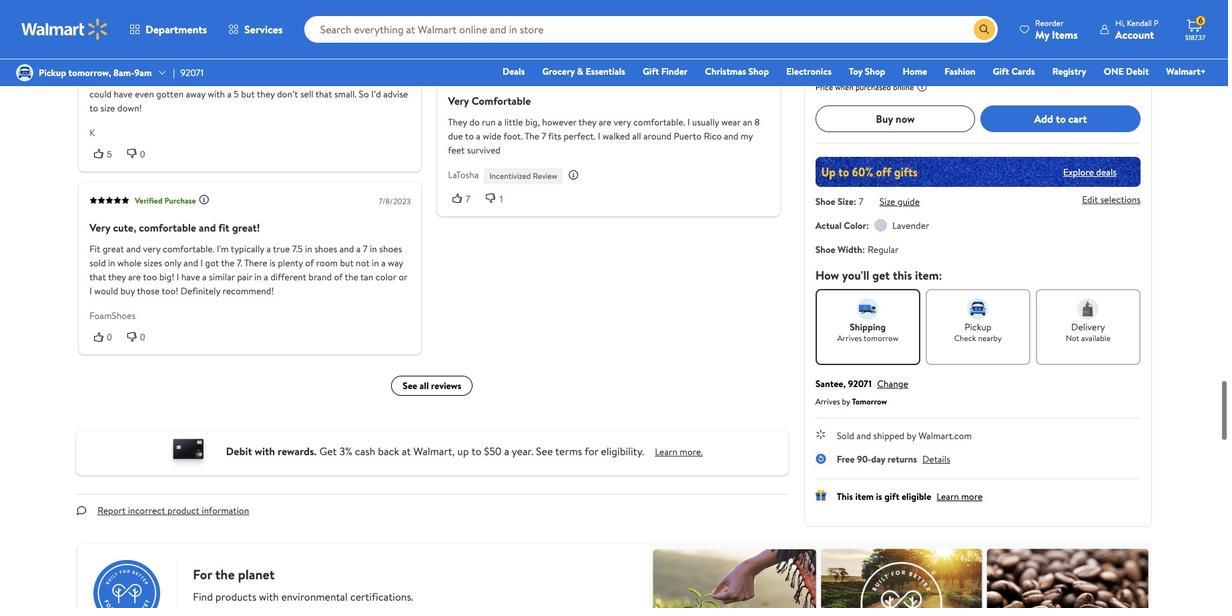 Task type: locate. For each thing, give the bounding box(es) containing it.
in up tan
[[370, 242, 377, 255]]

explore deals link
[[1058, 160, 1123, 184]]

is down true at the left top of page
[[270, 256, 276, 269]]

1 horizontal spatial pickup
[[965, 321, 992, 334]]

very up walked
[[614, 115, 631, 128]]

2 shoe from the top
[[816, 243, 836, 256]]

have inside exactly as pictured. i typically wear 6.5-7 and ordered a 6. they fit well. may could have even gotten away with a 5 but they don't sell that small. so i'd advise to size down!
[[114, 87, 133, 100]]

1 horizontal spatial shoes
[[379, 242, 402, 255]]

walmart.com
[[919, 429, 972, 443]]

to right up
[[472, 444, 482, 459]]

they inside they do run a little big, however they are very comfortable. i usually wear an 8 due to a wide foot. the 7 fits perfect. i walked all around puerto rico and my feet survived
[[579, 115, 597, 128]]

shoe width : regular
[[816, 243, 899, 256]]

shoe for shoe size : 7
[[816, 195, 836, 208]]

1 shoe from the top
[[816, 195, 836, 208]]

toy shop link
[[843, 64, 892, 79]]

very up fit
[[89, 220, 110, 235]]

0 vertical spatial purchase
[[165, 25, 196, 37]]

1 vertical spatial the
[[345, 270, 358, 284]]

regular
[[868, 243, 899, 256]]

they inside exactly as pictured. i typically wear 6.5-7 and ordered a 6. they fit well. may could have even gotten away with a 5 but they don't sell that small. so i'd advise to size down!
[[257, 87, 275, 100]]

2 gift from the left
[[993, 65, 1010, 78]]

1 horizontal spatial that
[[316, 87, 332, 100]]

1 vertical spatial is
[[877, 490, 883, 504]]

1 vertical spatial see
[[536, 444, 553, 459]]

fashion
[[945, 65, 976, 78]]

typically up 7.
[[231, 242, 264, 255]]

0 vertical spatial with
[[208, 87, 225, 100]]

see right year.
[[536, 444, 553, 459]]

1 vertical spatial :
[[867, 219, 870, 232]]

verified purchase up |
[[135, 25, 196, 37]]

1 vertical spatial they
[[448, 115, 467, 128]]

report
[[98, 504, 126, 517]]

1 vertical spatial 92071
[[849, 377, 872, 391]]

1 vertical spatial pickup
[[965, 321, 992, 334]]

0 button for cute,
[[123, 330, 156, 344]]

1 size from the left
[[838, 195, 854, 208]]

arrives left tomorrow
[[838, 333, 862, 344]]

verified purchase up the comfortable
[[494, 67, 555, 79]]

0 vertical spatial all
[[633, 129, 642, 142]]

0 horizontal spatial are
[[128, 270, 141, 284]]

0
[[140, 148, 145, 159], [107, 332, 112, 342], [140, 332, 145, 342]]

typically inside fit great and very comfortable. i'm typically a true 7.5 in shoes and a 7 in shoes sold in whole sizes only and i got the 7. there is plenty of room but not in a way that they are too big! i have a similar pair in a different brand of the tan color or i would buy those too! definitely recommend!
[[231, 242, 264, 255]]

0 horizontal spatial with
[[208, 87, 225, 100]]

incentivized review information image
[[568, 170, 579, 180]]

arrives down santee, at the bottom right of page
[[816, 396, 841, 407]]

1 horizontal spatial but
[[340, 256, 354, 269]]

2 vertical spatial verified purchase
[[135, 194, 196, 206]]

wear left "an"
[[722, 115, 741, 128]]

learn left more at the right bottom of the page
[[937, 490, 960, 504]]

learn
[[655, 446, 678, 459], [937, 490, 960, 504]]

0 horizontal spatial have
[[114, 87, 133, 100]]

2 shoes from the left
[[379, 242, 402, 255]]

verified purchase up comfortable
[[135, 194, 196, 206]]

purchase up |
[[165, 25, 196, 37]]

gift inside "link"
[[993, 65, 1010, 78]]

0 horizontal spatial typically
[[174, 73, 207, 86]]

could
[[89, 87, 112, 100]]

0 horizontal spatial 92071
[[180, 66, 204, 79]]

with
[[208, 87, 225, 100], [255, 444, 275, 459]]

92071 right |
[[180, 66, 204, 79]]

they up perfect.
[[579, 115, 597, 128]]

guide
[[898, 195, 920, 208]]

0 horizontal spatial that
[[89, 270, 106, 284]]

to inside button
[[1056, 111, 1066, 126]]

not
[[1066, 333, 1080, 344]]

sold
[[89, 256, 106, 269]]

rewards.
[[278, 444, 317, 459]]

details button
[[923, 453, 951, 466]]

pickup down intent image for pickup
[[965, 321, 992, 334]]

1 horizontal spatial 92071
[[849, 377, 872, 391]]

have down "as"
[[114, 87, 133, 100]]

this item is gift eligible learn more
[[837, 490, 983, 504]]

0 horizontal spatial shoes
[[315, 242, 337, 255]]

shop for toy shop
[[865, 65, 886, 78]]

1 vertical spatial are
[[128, 270, 141, 284]]

0 vertical spatial have
[[114, 87, 133, 100]]

0 horizontal spatial pickup
[[39, 66, 66, 79]]

0 vertical spatial typically
[[174, 73, 207, 86]]

| 92071
[[173, 66, 204, 79]]

12 button
[[448, 20, 487, 33]]

but left not
[[340, 256, 354, 269]]

that down sold
[[89, 270, 106, 284]]

0 vertical spatial fit
[[342, 73, 351, 86]]

a left way
[[381, 256, 386, 269]]

1 horizontal spatial gift
[[993, 65, 1010, 78]]

2 button
[[487, 20, 520, 33]]

and inside exactly as pictured. i typically wear 6.5-7 and ordered a 6. they fit well. may could have even gotten away with a 5 but they don't sell that small. so i'd advise to size down!
[[254, 73, 268, 86]]

: left regular
[[863, 243, 866, 256]]

year.
[[512, 444, 534, 459]]

size left guide
[[880, 195, 896, 208]]

0 horizontal spatial wear
[[210, 73, 229, 86]]

get
[[873, 267, 890, 284]]

1 vertical spatial purchase
[[523, 67, 555, 79]]

0 vertical spatial very
[[614, 115, 631, 128]]

1 horizontal spatial 5
[[234, 87, 239, 100]]

2 size from the left
[[880, 195, 896, 208]]

1 horizontal spatial see
[[536, 444, 553, 459]]

purchase
[[165, 25, 196, 37], [523, 67, 555, 79], [165, 194, 196, 206]]

1 horizontal spatial they
[[448, 115, 467, 128]]

1 vertical spatial have
[[181, 270, 200, 284]]

: up color
[[854, 195, 857, 208]]

verified purchase for very cute, comfortable and fit great!
[[135, 194, 196, 206]]

in right pair
[[255, 270, 262, 284]]

with right away
[[208, 87, 225, 100]]

0 vertical spatial is
[[270, 256, 276, 269]]

0 horizontal spatial but
[[241, 87, 255, 100]]

0 vertical spatial by
[[842, 396, 851, 407]]

1 horizontal spatial they
[[257, 87, 275, 100]]

1 vertical spatial with
[[255, 444, 275, 459]]

1 gift from the left
[[643, 65, 659, 78]]

5 down 6.5-
[[234, 87, 239, 100]]

of left room at the top
[[305, 256, 314, 269]]

very up due
[[448, 93, 469, 108]]

verified purchase information image
[[199, 194, 209, 205]]

9am
[[134, 66, 152, 79]]

0 horizontal spatial is
[[270, 256, 276, 269]]

1 vertical spatial 5
[[107, 148, 112, 159]]

that down 6.
[[316, 87, 332, 100]]

0 horizontal spatial see
[[403, 379, 418, 393]]

size guide
[[880, 195, 920, 208]]

7 left the fits
[[542, 129, 547, 142]]

fit up 'i'm'
[[219, 220, 230, 235]]

verified purchase
[[135, 25, 196, 37], [494, 67, 555, 79], [135, 194, 196, 206]]

verified up the comfortable
[[494, 67, 521, 79]]

walmart,
[[414, 444, 455, 459]]

1 horizontal spatial have
[[181, 270, 200, 284]]

foot.
[[504, 129, 523, 142]]

shop right christmas
[[749, 65, 769, 78]]

1 shop from the left
[[749, 65, 769, 78]]

0 for cute,
[[140, 332, 145, 342]]

1 horizontal spatial debit
[[1127, 65, 1150, 78]]

shoe for shoe width : regular
[[816, 243, 836, 256]]

i left the got
[[201, 256, 203, 269]]

at
[[402, 444, 411, 459]]

1 horizontal spatial is
[[877, 490, 883, 504]]

gifting made easy image
[[816, 490, 827, 501]]

they left don't
[[257, 87, 275, 100]]

gift left cards
[[993, 65, 1010, 78]]

the left tan
[[345, 270, 358, 284]]

0 horizontal spatial learn
[[655, 446, 678, 459]]

1 horizontal spatial wear
[[722, 115, 741, 128]]

definitely
[[181, 284, 220, 298]]

0 vertical spatial that
[[316, 87, 332, 100]]

0 vertical spatial of
[[305, 256, 314, 269]]

too
[[143, 270, 157, 284]]

comfortable. up around
[[634, 115, 686, 128]]

shoe down actual
[[816, 243, 836, 256]]

wear left 6.5-
[[210, 73, 229, 86]]

1/25/2023
[[376, 26, 411, 38]]

0 vertical spatial wear
[[210, 73, 229, 86]]

are inside they do run a little big, however they are very comfortable. i usually wear an 8 due to a wide foot. the 7 fits perfect. i walked all around puerto rico and my feet survived
[[599, 115, 612, 128]]

0 button
[[123, 147, 156, 161], [89, 330, 123, 344], [123, 330, 156, 344]]

0 down those
[[140, 332, 145, 342]]

comfortable. inside fit great and very comfortable. i'm typically a true 7.5 in shoes and a 7 in shoes sold in whole sizes only and i got the 7. there is plenty of room but not in a way that they are too big! i have a similar pair in a different brand of the tan color or i would buy those too! definitely recommend!
[[163, 242, 215, 255]]

0 horizontal spatial size
[[838, 195, 854, 208]]

see left reviews
[[403, 379, 418, 393]]

more
[[962, 490, 983, 504]]

intent image for shipping image
[[858, 298, 879, 320]]

1 horizontal spatial are
[[599, 115, 612, 128]]

christmas shop link
[[699, 64, 775, 79]]

very for very cute, comfortable and fit great!
[[89, 220, 110, 235]]

1 horizontal spatial with
[[255, 444, 275, 459]]

1 vertical spatial comfortable.
[[163, 242, 215, 255]]

have up definitely on the top
[[181, 270, 200, 284]]

perfect.
[[564, 129, 596, 142]]

1 vertical spatial wear
[[722, 115, 741, 128]]

have inside fit great and very comfortable. i'm typically a true 7.5 in shoes and a 7 in shoes sold in whole sizes only and i got the 7. there is plenty of room but not in a way that they are too big! i have a similar pair in a different brand of the tan color or i would buy those too! definitely recommend!
[[181, 270, 200, 284]]

2 shop from the left
[[865, 65, 886, 78]]

1 horizontal spatial very
[[614, 115, 631, 128]]

all right walked
[[633, 129, 642, 142]]

shoes up way
[[379, 242, 402, 255]]

they inside fit great and very comfortable. i'm typically a true 7.5 in shoes and a 7 in shoes sold in whole sizes only and i got the 7. there is plenty of room but not in a way that they are too big! i have a similar pair in a different brand of the tan color or i would buy those too! definitely recommend!
[[108, 270, 126, 284]]

1 vertical spatial they
[[579, 115, 597, 128]]

to right due
[[465, 129, 474, 142]]

but
[[241, 87, 255, 100], [340, 256, 354, 269]]

comfortable.
[[634, 115, 686, 128], [163, 242, 215, 255]]

finder
[[662, 65, 688, 78]]

0 vertical spatial they
[[320, 73, 340, 86]]

typically inside exactly as pictured. i typically wear 6.5-7 and ordered a 6. they fit well. may could have even gotten away with a 5 but they don't sell that small. so i'd advise to size down!
[[174, 73, 207, 86]]

0 vertical spatial are
[[599, 115, 612, 128]]

7 inside fit great and very comfortable. i'm typically a true 7.5 in shoes and a 7 in shoes sold in whole sizes only and i got the 7. there is plenty of room but not in a way that they are too big! i have a similar pair in a different brand of the tan color or i would buy those too! definitely recommend!
[[363, 242, 368, 255]]

1 vertical spatial by
[[907, 429, 917, 443]]

verified up 'expected'
[[135, 25, 163, 37]]

pickup tomorrow, 8am-9am
[[39, 66, 152, 79]]

i left walked
[[598, 129, 601, 142]]

0 horizontal spatial fit
[[219, 220, 230, 235]]

there
[[244, 256, 267, 269]]

i left |
[[169, 73, 172, 86]]

0 vertical spatial they
[[257, 87, 275, 100]]

verified purchase for as expected
[[135, 25, 196, 37]]

not
[[356, 256, 370, 269]]

: for width
[[863, 243, 866, 256]]

is inside fit great and very comfortable. i'm typically a true 7.5 in shoes and a 7 in shoes sold in whole sizes only and i got the 7. there is plenty of room but not in a way that they are too big! i have a similar pair in a different brand of the tan color or i would buy those too! definitely recommend!
[[270, 256, 276, 269]]

pickup left the tomorrow,
[[39, 66, 66, 79]]

5
[[234, 87, 239, 100], [107, 148, 112, 159]]

fit inside exactly as pictured. i typically wear 6.5-7 and ordered a 6. they fit well. may could have even gotten away with a 5 but they don't sell that small. so i'd advise to size down!
[[342, 73, 351, 86]]

debit right one debit card image
[[226, 444, 252, 459]]

one debit card  debit with rewards. get 3% cash back at walmart, up to $50 a year. see terms for eligibility. learn more. element
[[655, 446, 703, 460]]

size up actual color :
[[838, 195, 854, 208]]

92071 up tomorrow
[[849, 377, 872, 391]]

1 horizontal spatial very
[[448, 93, 469, 108]]

pickup inside pickup check nearby
[[965, 321, 992, 334]]

2 vertical spatial they
[[108, 270, 126, 284]]

2 horizontal spatial :
[[867, 219, 870, 232]]

typically up away
[[174, 73, 207, 86]]

registry
[[1053, 65, 1087, 78]]

free 90-day returns details
[[837, 453, 951, 466]]

big!
[[159, 270, 174, 284]]

5 down size
[[107, 148, 112, 159]]

0 horizontal spatial shop
[[749, 65, 769, 78]]

7.
[[237, 256, 242, 269]]

deals
[[1097, 165, 1117, 179]]

all inside they do run a little big, however they are very comfortable. i usually wear an 8 due to a wide foot. the 7 fits perfect. i walked all around puerto rico and my feet survived
[[633, 129, 642, 142]]

down!
[[117, 101, 142, 114]]

7 inside button
[[466, 193, 471, 204]]

comfortable. up only
[[163, 242, 215, 255]]

0 horizontal spatial the
[[221, 256, 235, 269]]

to
[[89, 101, 98, 114], [1056, 111, 1066, 126], [465, 129, 474, 142], [472, 444, 482, 459]]

shoes up room at the top
[[315, 242, 337, 255]]

the left 7.
[[221, 256, 235, 269]]

are up walked
[[599, 115, 612, 128]]

1 horizontal spatial :
[[863, 243, 866, 256]]

do
[[470, 115, 480, 128]]

debit right the one
[[1127, 65, 1150, 78]]

one debit link
[[1098, 64, 1156, 79]]

comfortable
[[139, 220, 196, 235]]

a left true at the left top of page
[[267, 242, 271, 255]]

very up the "sizes"
[[143, 242, 161, 255]]

is
[[270, 256, 276, 269], [877, 490, 883, 504]]

gift for gift cards
[[993, 65, 1010, 78]]

but down 6.5-
[[241, 87, 255, 100]]

|
[[173, 66, 175, 79]]

7.5
[[292, 242, 303, 255]]

purchase for as expected
[[165, 25, 196, 37]]

are inside fit great and very comfortable. i'm typically a true 7.5 in shoes and a 7 in shoes sold in whole sizes only and i got the 7. there is plenty of room but not in a way that they are too big! i have a similar pair in a different brand of the tan color or i would buy those too! definitely recommend!
[[128, 270, 141, 284]]

0 horizontal spatial all
[[420, 379, 429, 393]]

0 vertical spatial 5
[[234, 87, 239, 100]]

2 vertical spatial :
[[863, 243, 866, 256]]

5 inside 'button'
[[107, 148, 112, 159]]

0 horizontal spatial debit
[[226, 444, 252, 459]]

0 vertical spatial comfortable.
[[634, 115, 686, 128]]

small.
[[335, 87, 357, 100]]

departments
[[146, 22, 207, 37]]

92071 inside santee, 92071 change arrives by tomorrow
[[849, 377, 872, 391]]

purchase left &
[[523, 67, 555, 79]]

wear inside they do run a little big, however they are very comfortable. i usually wear an 8 due to a wide foot. the 7 fits perfect. i walked all around puerto rico and my feet survived
[[722, 115, 741, 128]]

cards
[[1012, 65, 1036, 78]]

to left cart on the right top
[[1056, 111, 1066, 126]]

change
[[878, 377, 909, 391]]

verified for very cute, comfortable and fit great!
[[135, 194, 163, 206]]

cash
[[355, 444, 376, 459]]

1 vertical spatial shoe
[[816, 243, 836, 256]]

shoe up actual
[[816, 195, 836, 208]]

0 horizontal spatial very
[[89, 220, 110, 235]]

all
[[633, 129, 642, 142], [420, 379, 429, 393]]

width
[[838, 243, 863, 256]]

with left rewards.
[[255, 444, 275, 459]]

very inside fit great and very comfortable. i'm typically a true 7.5 in shoes and a 7 in shoes sold in whole sizes only and i got the 7. there is plenty of room but not in a way that they are too big! i have a similar pair in a different brand of the tan color or i would buy those too! definitely recommend!
[[143, 242, 161, 255]]

7 left "ordered" at left top
[[247, 73, 251, 86]]

0 vertical spatial very
[[448, 93, 469, 108]]

cart
[[1069, 111, 1088, 126]]

0 right 5 'button'
[[140, 148, 145, 159]]

gift
[[643, 65, 659, 78], [993, 65, 1010, 78]]

1 horizontal spatial by
[[907, 429, 917, 443]]

very cute, comfortable and fit great!
[[89, 220, 260, 235]]

in right sold
[[108, 256, 115, 269]]

christmas
[[705, 65, 747, 78]]

7 button
[[448, 192, 482, 205]]

1 vertical spatial fit
[[219, 220, 230, 235]]

santee, 92071 change arrives by tomorrow
[[816, 377, 909, 407]]

a
[[305, 73, 309, 86], [227, 87, 232, 100], [498, 115, 502, 128], [476, 129, 481, 142], [267, 242, 271, 255], [356, 242, 361, 255], [381, 256, 386, 269], [202, 270, 207, 284], [264, 270, 268, 284], [504, 444, 510, 459]]

gift left finder
[[643, 65, 659, 78]]

verified up comfortable
[[135, 194, 163, 206]]

to left size
[[89, 101, 98, 114]]

services
[[244, 22, 283, 37]]

they inside they do run a little big, however they are very comfortable. i usually wear an 8 due to a wide foot. the 7 fits perfect. i walked all around puerto rico and my feet survived
[[448, 115, 467, 128]]

is left "gift" at the bottom of page
[[877, 490, 883, 504]]

92071
[[180, 66, 204, 79], [849, 377, 872, 391]]

only
[[164, 256, 181, 269]]

 image
[[16, 64, 33, 81]]

0 horizontal spatial 5
[[107, 148, 112, 159]]

an
[[743, 115, 753, 128]]

1 vertical spatial very
[[143, 242, 161, 255]]

i'm
[[217, 242, 229, 255]]

deals link
[[497, 64, 531, 79]]

way
[[388, 256, 403, 269]]

1 horizontal spatial of
[[334, 270, 343, 284]]

well.
[[353, 73, 371, 86]]

they up buy
[[108, 270, 126, 284]]

legal information image
[[917, 81, 928, 92]]

they right 6.
[[320, 73, 340, 86]]

2 vertical spatial purchase
[[165, 194, 196, 206]]

sold
[[837, 429, 855, 443]]

a left "wide"
[[476, 129, 481, 142]]

shop up purchased
[[865, 65, 886, 78]]

of down room at the top
[[334, 270, 343, 284]]

by down santee, at the bottom right of page
[[842, 396, 851, 407]]

by right shipped
[[907, 429, 917, 443]]

0 for expected
[[140, 148, 145, 159]]

1 vertical spatial that
[[89, 270, 106, 284]]

1 vertical spatial arrives
[[816, 396, 841, 407]]

tan
[[361, 270, 374, 284]]

learn left more.
[[655, 446, 678, 459]]

may
[[373, 73, 390, 86]]

1 horizontal spatial fit
[[342, 73, 351, 86]]

a down there on the top left of the page
[[264, 270, 268, 284]]

Search search field
[[304, 16, 998, 43]]

i up puerto
[[688, 115, 690, 128]]

0 vertical spatial 92071
[[180, 66, 204, 79]]

1 vertical spatial of
[[334, 270, 343, 284]]

2
[[504, 21, 509, 32]]

0 horizontal spatial comfortable.
[[163, 242, 215, 255]]

fit up small.
[[342, 73, 351, 86]]

away
[[186, 87, 206, 100]]

this
[[893, 267, 913, 284]]

verified for as expected
[[135, 25, 163, 37]]

0 vertical spatial :
[[854, 195, 857, 208]]

all left reviews
[[420, 379, 429, 393]]

in
[[305, 242, 312, 255], [370, 242, 377, 255], [108, 256, 115, 269], [372, 256, 379, 269], [255, 270, 262, 284]]

walmart image
[[21, 19, 108, 40]]

gotten
[[156, 87, 184, 100]]

got
[[205, 256, 219, 269]]

wide
[[483, 129, 502, 142]]



Task type: describe. For each thing, give the bounding box(es) containing it.
90-
[[857, 453, 872, 466]]

item
[[856, 490, 874, 504]]

shop for christmas shop
[[749, 65, 769, 78]]

0 vertical spatial learn
[[655, 446, 678, 459]]

color
[[376, 270, 397, 284]]

review
[[533, 170, 558, 181]]

0 button for expected
[[123, 147, 156, 161]]

feet
[[448, 143, 465, 156]]

little
[[505, 115, 523, 128]]

registry link
[[1047, 64, 1093, 79]]

in right not
[[372, 256, 379, 269]]

1 horizontal spatial the
[[345, 270, 358, 284]]

eligibility.
[[601, 444, 645, 459]]

shipping
[[850, 321, 886, 334]]

rico
[[704, 129, 722, 142]]

: for size
[[854, 195, 857, 208]]

&
[[577, 65, 584, 78]]

room
[[316, 256, 338, 269]]

latosha
[[448, 168, 479, 181]]

purchase for very cute, comfortable and fit great!
[[165, 194, 196, 206]]

1 vertical spatial debit
[[226, 444, 252, 459]]

check
[[955, 333, 977, 344]]

ordered
[[270, 73, 303, 86]]

in right the 7.5
[[305, 242, 312, 255]]

incentivized review
[[490, 170, 558, 181]]

very for very comfortable
[[448, 93, 469, 108]]

selections
[[1101, 193, 1141, 206]]

up to sixty percent off deals. shop now. image
[[816, 157, 1141, 187]]

1 vertical spatial learn
[[937, 490, 960, 504]]

12
[[466, 21, 476, 32]]

tomorrow,
[[69, 66, 111, 79]]

0 down the foamshoes on the left of the page
[[107, 332, 112, 342]]

intent image for delivery image
[[1078, 298, 1100, 320]]

how
[[816, 267, 840, 284]]

toy shop
[[849, 65, 886, 78]]

comfortable. inside they do run a little big, however they are very comfortable. i usually wear an 8 due to a wide foot. the 7 fits perfect. i walked all around puerto rico and my feet survived
[[634, 115, 686, 128]]

that inside exactly as pictured. i typically wear 6.5-7 and ordered a 6. they fit well. may could have even gotten away with a 5 but they don't sell that small. so i'd advise to size down!
[[316, 87, 332, 100]]

fit great and very comfortable. i'm typically a true 7.5 in shoes and a 7 in shoes sold in whole sizes only and i got the 7. there is plenty of room but not in a way that they are too big! i have a similar pair in a different brand of the tan color or i would buy those too! definitely recommend!
[[89, 242, 407, 298]]

for
[[585, 444, 599, 459]]

cute,
[[113, 220, 136, 235]]

as expected
[[89, 51, 147, 66]]

7 up color
[[859, 195, 864, 208]]

a right $50
[[504, 444, 510, 459]]

very inside they do run a little big, however they are very comfortable. i usually wear an 8 due to a wide foot. the 7 fits perfect. i walked all around puerto rico and my feet survived
[[614, 115, 631, 128]]

grocery
[[543, 65, 575, 78]]

survived
[[467, 143, 501, 156]]

whole
[[118, 256, 142, 269]]

gift cards link
[[987, 64, 1042, 79]]

7/8/2023
[[379, 195, 411, 207]]

92071 for |
[[180, 66, 204, 79]]

those
[[137, 284, 160, 298]]

recommend!
[[223, 284, 274, 298]]

that inside fit great and very comfortable. i'm typically a true 7.5 in shoes and a 7 in shoes sold in whole sizes only and i got the 7. there is plenty of room but not in a way that they are too big! i have a similar pair in a different brand of the tan color or i would buy those too! definitely recommend!
[[89, 270, 106, 284]]

i right 'big!'
[[177, 270, 179, 284]]

0 vertical spatial the
[[221, 256, 235, 269]]

santee,
[[816, 377, 846, 391]]

and inside they do run a little big, however they are very comfortable. i usually wear an 8 due to a wide foot. the 7 fits perfect. i walked all around puerto rico and my feet survived
[[724, 129, 739, 142]]

a left 6.
[[305, 73, 309, 86]]

reviews
[[431, 379, 462, 393]]

toy
[[849, 65, 863, 78]]

7 inside they do run a little big, however they are very comfortable. i usually wear an 8 due to a wide foot. the 7 fits perfect. i walked all around puerto rico and my feet survived
[[542, 129, 547, 142]]

i inside exactly as pictured. i typically wear 6.5-7 and ordered a 6. they fit well. may could have even gotten away with a 5 but they don't sell that small. so i'd advise to size down!
[[169, 73, 172, 86]]

a up not
[[356, 242, 361, 255]]

even
[[135, 87, 154, 100]]

a right run
[[498, 115, 502, 128]]

comfortable
[[472, 93, 531, 108]]

shipping arrives tomorrow
[[838, 321, 899, 344]]

one debit
[[1104, 65, 1150, 78]]

when
[[836, 81, 854, 93]]

around
[[644, 129, 672, 142]]

Walmart Site-Wide search field
[[304, 16, 998, 43]]

however
[[542, 115, 577, 128]]

grocery & essentials
[[543, 65, 626, 78]]

0 horizontal spatial of
[[305, 256, 314, 269]]

tomorrow
[[852, 396, 888, 407]]

: for color
[[867, 219, 870, 232]]

great
[[103, 242, 124, 255]]

4/18/2023
[[734, 68, 770, 80]]

debit with rewards. get 3% cash back at walmart, up to $50 a year. see terms for eligibility.
[[226, 444, 645, 459]]

run
[[482, 115, 496, 128]]

gift for gift finder
[[643, 65, 659, 78]]

foamshoes
[[89, 309, 136, 322]]

explore
[[1064, 165, 1095, 179]]

get
[[319, 444, 337, 459]]

with inside exactly as pictured. i typically wear 6.5-7 and ordered a 6. they fit well. may could have even gotten away with a 5 but they don't sell that small. so i'd advise to size down!
[[208, 87, 225, 100]]

a up definitely on the top
[[202, 270, 207, 284]]

size guide button
[[880, 195, 920, 208]]

electronics link
[[781, 64, 838, 79]]

report incorrect product information
[[98, 504, 249, 517]]

buy
[[876, 111, 894, 126]]

arrives inside shipping arrives tomorrow
[[838, 333, 862, 344]]

they inside exactly as pictured. i typically wear 6.5-7 and ordered a 6. they fit well. may could have even gotten away with a 5 but they don't sell that small. so i'd advise to size down!
[[320, 73, 340, 86]]

0 vertical spatial debit
[[1127, 65, 1150, 78]]

walmart+
[[1167, 65, 1207, 78]]

but inside exactly as pictured. i typically wear 6.5-7 and ordered a 6. they fit well. may could have even gotten away with a 5 but they don't sell that small. so i'd advise to size down!
[[241, 87, 255, 100]]

report incorrect product information button
[[87, 495, 260, 527]]

by inside santee, 92071 change arrives by tomorrow
[[842, 396, 851, 407]]

buy
[[121, 284, 135, 298]]

1 shoes from the left
[[315, 242, 337, 255]]

$187.37
[[1186, 33, 1206, 42]]

my
[[1036, 27, 1050, 42]]

one debit card image
[[161, 436, 215, 470]]

great!
[[232, 220, 260, 235]]

price when purchased online
[[816, 81, 915, 93]]

fashion link
[[939, 64, 982, 79]]

edit selections button
[[1083, 193, 1141, 206]]

up
[[458, 444, 469, 459]]

item:
[[916, 267, 943, 284]]

0 vertical spatial see
[[403, 379, 418, 393]]

7 inside exactly as pictured. i typically wear 6.5-7 and ordered a 6. they fit well. may could have even gotten away with a 5 but they don't sell that small. so i'd advise to size down!
[[247, 73, 251, 86]]

intent image for pickup image
[[968, 298, 989, 320]]

1 vertical spatial verified purchase
[[494, 67, 555, 79]]

pickup for check
[[965, 321, 992, 334]]

advise
[[383, 87, 408, 100]]

gift
[[885, 490, 900, 504]]

to inside they do run a little big, however they are very comfortable. i usually wear an 8 due to a wide foot. the 7 fits perfect. i walked all around puerto rico and my feet survived
[[465, 129, 474, 142]]

grocery & essentials link
[[537, 64, 632, 79]]

buy now button
[[816, 105, 976, 132]]

puerto
[[674, 129, 702, 142]]

i left would
[[89, 284, 92, 298]]

a down 6.5-
[[227, 87, 232, 100]]

home
[[903, 65, 928, 78]]

to inside exactly as pictured. i typically wear 6.5-7 and ordered a 6. they fit well. may could have even gotten away with a 5 but they don't sell that small. so i'd advise to size down!
[[89, 101, 98, 114]]

but inside fit great and very comfortable. i'm typically a true 7.5 in shoes and a 7 in shoes sold in whole sizes only and i got the 7. there is plenty of room but not in a way that they are too big! i have a similar pair in a different brand of the tan color or i would buy those too! definitely recommend!
[[340, 256, 354, 269]]

92071 for santee,
[[849, 377, 872, 391]]

or
[[399, 270, 407, 284]]

price
[[816, 81, 834, 93]]

gift cards
[[993, 65, 1036, 78]]

search icon image
[[980, 24, 990, 35]]

kendall
[[1128, 17, 1153, 28]]

eligible
[[902, 490, 932, 504]]

6 $187.37
[[1186, 15, 1206, 42]]

pickup for tomorrow,
[[39, 66, 66, 79]]

5 inside exactly as pictured. i typically wear 6.5-7 and ordered a 6. they fit well. may could have even gotten away with a 5 but they don't sell that small. so i'd advise to size down!
[[234, 87, 239, 100]]

one
[[1104, 65, 1124, 78]]

change button
[[878, 377, 909, 391]]

p
[[1155, 17, 1159, 28]]

available
[[1082, 333, 1111, 344]]

arrives inside santee, 92071 change arrives by tomorrow
[[816, 396, 841, 407]]

wear inside exactly as pictured. i typically wear 6.5-7 and ordered a 6. they fit well. may could have even gotten away with a 5 but they don't sell that small. so i'd advise to size down!
[[210, 73, 229, 86]]

back
[[378, 444, 399, 459]]

purchased
[[856, 81, 891, 93]]

1 vertical spatial verified
[[494, 67, 521, 79]]



Task type: vqa. For each thing, say whether or not it's contained in the screenshot.
"Items?"
no



